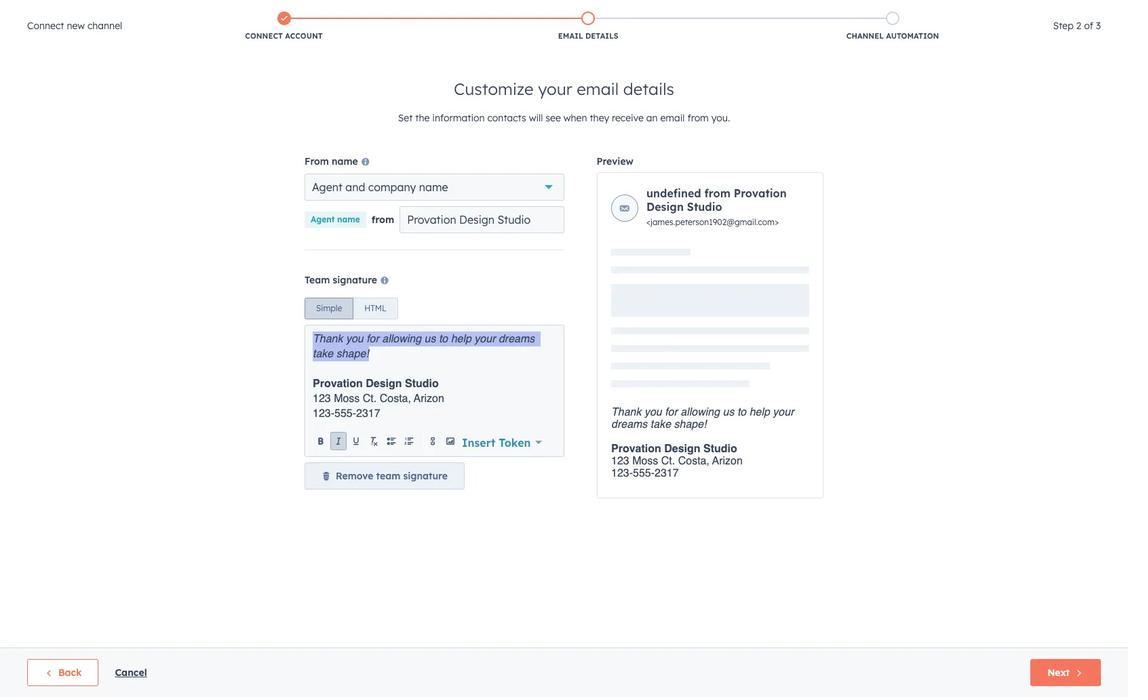 Task type: locate. For each thing, give the bounding box(es) containing it.
connect new channel heading
[[27, 18, 122, 34]]

studio up arizon
[[405, 378, 439, 390]]

provation design studio 123 moss ct. costa, arizon 123-555-2317
[[313, 378, 445, 420]]

0 horizontal spatial menu item
[[895, 0, 920, 22]]

555-
[[335, 408, 356, 420]]

1 horizontal spatial email
[[661, 112, 685, 124]]

name up and
[[332, 155, 358, 168]]

menu item up search hubspot search field
[[966, 0, 1112, 22]]

1 vertical spatial provation
[[313, 378, 363, 390]]

1 horizontal spatial connect
[[245, 31, 283, 41]]

connect
[[27, 20, 64, 32], [245, 31, 283, 41]]

signature up the html
[[333, 274, 377, 286]]

upgrade image
[[785, 6, 797, 18]]

0 horizontal spatial details
[[586, 31, 619, 41]]

upgrade
[[800, 6, 836, 17]]

account
[[285, 31, 323, 41]]

name
[[332, 155, 358, 168], [419, 181, 448, 194], [337, 214, 360, 225]]

from left you.
[[688, 112, 709, 124]]

list
[[132, 9, 1046, 44]]

details
[[586, 31, 619, 41], [624, 79, 675, 99]]

1 horizontal spatial your
[[538, 79, 573, 99]]

channel
[[847, 31, 884, 41]]

design inside undefined from provation design studio <james.peterson1902@gmail.com>
[[647, 200, 684, 214]]

agent and company name
[[312, 181, 448, 194]]

1 horizontal spatial menu item
[[966, 0, 1112, 22]]

3
[[1097, 20, 1102, 32]]

0 vertical spatial agent
[[312, 181, 343, 194]]

moss
[[334, 393, 360, 405]]

0 vertical spatial provation
[[734, 187, 787, 200]]

agent down from name
[[312, 181, 343, 194]]

1 vertical spatial signature
[[403, 470, 448, 483]]

0 vertical spatial email
[[577, 79, 619, 99]]

your right help
[[475, 333, 496, 345]]

email right an
[[661, 112, 685, 124]]

design up costa,
[[366, 378, 402, 390]]

connect left new
[[27, 20, 64, 32]]

dreams
[[499, 333, 535, 345]]

customize your email details
[[454, 79, 675, 99]]

menu item up the automation
[[895, 0, 920, 22]]

1 vertical spatial email
[[661, 112, 685, 124]]

2 menu item from the left
[[966, 0, 1112, 22]]

1 vertical spatial your
[[475, 333, 496, 345]]

calling icon image
[[844, 5, 857, 18]]

Search HubSpot search field
[[938, 29, 1104, 52]]

1 vertical spatial design
[[366, 378, 402, 390]]

0 vertical spatial design
[[647, 200, 684, 214]]

2 vertical spatial from
[[372, 214, 395, 226]]

1 horizontal spatial provation
[[734, 187, 787, 200]]

1 vertical spatial name
[[419, 181, 448, 194]]

1 horizontal spatial details
[[624, 79, 675, 99]]

1 vertical spatial from
[[705, 187, 731, 200]]

from up the <james.peterson1902@gmail.com>
[[705, 187, 731, 200]]

remove
[[336, 470, 374, 483]]

help
[[451, 333, 472, 345]]

arizon
[[414, 393, 445, 405]]

thank you for allowing us to help your dreams take shape!
[[313, 333, 538, 360]]

provation inside undefined from provation design studio <james.peterson1902@gmail.com>
[[734, 187, 787, 200]]

when
[[564, 112, 587, 124]]

studio up the <james.peterson1902@gmail.com>
[[687, 200, 723, 214]]

0 vertical spatial signature
[[333, 274, 377, 286]]

automation
[[887, 31, 940, 41]]

name down and
[[337, 214, 360, 225]]

cancel button
[[115, 665, 147, 681]]

connect inside heading
[[27, 20, 64, 32]]

step 2 of 3
[[1054, 20, 1102, 32]]

name for agent name
[[337, 214, 360, 225]]

provation up moss
[[313, 378, 363, 390]]

1 horizontal spatial design
[[647, 200, 684, 214]]

1 vertical spatial studio
[[405, 378, 439, 390]]

connect account
[[245, 31, 323, 41]]

details right email
[[586, 31, 619, 41]]

menu item
[[895, 0, 920, 22], [966, 0, 1112, 22]]

0 vertical spatial studio
[[687, 200, 723, 214]]

thank
[[313, 333, 343, 345]]

agent for agent and company name
[[312, 181, 343, 194]]

upgrade menu
[[783, 0, 1112, 22]]

connect inside list item
[[245, 31, 283, 41]]

design
[[647, 200, 684, 214], [366, 378, 402, 390]]

your up see
[[538, 79, 573, 99]]

new
[[67, 20, 85, 32]]

back
[[58, 667, 82, 679]]

for
[[367, 333, 379, 345]]

1 vertical spatial details
[[624, 79, 675, 99]]

preview
[[597, 155, 634, 168]]

0 horizontal spatial your
[[475, 333, 496, 345]]

studio inside undefined from provation design studio <james.peterson1902@gmail.com>
[[687, 200, 723, 214]]

receive
[[612, 112, 644, 124]]

studio inside provation design studio 123 moss ct. costa, arizon 123-555-2317
[[405, 378, 439, 390]]

0 horizontal spatial studio
[[405, 378, 439, 390]]

provation
[[734, 187, 787, 200], [313, 378, 363, 390]]

1 horizontal spatial studio
[[687, 200, 723, 214]]

from down agent and company name
[[372, 214, 395, 226]]

allowing
[[382, 333, 422, 345]]

agent
[[312, 181, 343, 194], [311, 214, 335, 225]]

signature right team
[[403, 470, 448, 483]]

0 horizontal spatial provation
[[313, 378, 363, 390]]

1 horizontal spatial signature
[[403, 470, 448, 483]]

provation up the <james.peterson1902@gmail.com>
[[734, 187, 787, 200]]

provation inside provation design studio 123 moss ct. costa, arizon 123-555-2317
[[313, 378, 363, 390]]

connect for connect new channel
[[27, 20, 64, 32]]

0 horizontal spatial connect
[[27, 20, 64, 32]]

shape!
[[336, 348, 369, 360]]

cancel
[[115, 667, 147, 679]]

agent inside 'popup button'
[[312, 181, 343, 194]]

details inside list item
[[586, 31, 619, 41]]

email
[[577, 79, 619, 99], [661, 112, 685, 124]]

0 vertical spatial name
[[332, 155, 358, 168]]

remove team signature
[[336, 470, 448, 483]]

your
[[538, 79, 573, 99], [475, 333, 496, 345]]

details up an
[[624, 79, 675, 99]]

email up they
[[577, 79, 619, 99]]

simple
[[316, 303, 342, 314]]

marketplaces button
[[865, 0, 893, 22]]

None text field
[[400, 206, 564, 233], [313, 332, 557, 422], [400, 206, 564, 233], [313, 332, 557, 422]]

html
[[365, 303, 387, 314]]

agent down from
[[311, 214, 335, 225]]

next button
[[1031, 660, 1102, 687]]

from
[[688, 112, 709, 124], [705, 187, 731, 200], [372, 214, 395, 226]]

design inside provation design studio 123 moss ct. costa, arizon 123-555-2317
[[366, 378, 402, 390]]

1 vertical spatial agent
[[311, 214, 335, 225]]

connect new channel
[[27, 20, 122, 32]]

2 vertical spatial name
[[337, 214, 360, 225]]

connect for connect account
[[245, 31, 283, 41]]

0 vertical spatial details
[[586, 31, 619, 41]]

connect left account
[[245, 31, 283, 41]]

team
[[305, 274, 330, 286]]

group
[[305, 298, 398, 320]]

1 menu item from the left
[[895, 0, 920, 22]]

studio
[[687, 200, 723, 214], [405, 378, 439, 390]]

signature
[[333, 274, 377, 286], [403, 470, 448, 483]]

design up the <james.peterson1902@gmail.com>
[[647, 200, 684, 214]]

an
[[647, 112, 658, 124]]

undefined
[[647, 187, 702, 200]]

channel
[[88, 20, 122, 32]]

name right company
[[419, 181, 448, 194]]

0 horizontal spatial design
[[366, 378, 402, 390]]

of
[[1085, 20, 1094, 32]]



Task type: vqa. For each thing, say whether or not it's contained in the screenshot.
Email Details
yes



Task type: describe. For each thing, give the bounding box(es) containing it.
name inside 'popup button'
[[419, 181, 448, 194]]

team signature
[[305, 274, 377, 286]]

simple button
[[305, 298, 354, 320]]

you
[[346, 333, 364, 345]]

token
[[499, 436, 531, 450]]

email details list item
[[436, 9, 741, 44]]

agent name
[[311, 214, 360, 225]]

<james.peterson1902@gmail.com>
[[647, 217, 779, 227]]

email
[[559, 31, 583, 41]]

channel automation
[[847, 31, 940, 41]]

company
[[368, 181, 416, 194]]

email details
[[559, 31, 619, 41]]

set the information contacts will see when they receive an email from you.
[[398, 112, 730, 124]]

from name
[[305, 155, 358, 168]]

from
[[305, 155, 329, 168]]

information
[[433, 112, 485, 124]]

back button
[[27, 660, 99, 687]]

0 vertical spatial from
[[688, 112, 709, 124]]

undefined from provation design studio <james.peterson1902@gmail.com>
[[647, 187, 787, 227]]

group containing simple
[[305, 298, 398, 320]]

0 vertical spatial your
[[538, 79, 573, 99]]

team
[[376, 470, 401, 483]]

us
[[425, 333, 436, 345]]

they
[[590, 112, 610, 124]]

contacts
[[488, 112, 527, 124]]

2
[[1077, 20, 1082, 32]]

your inside thank you for allowing us to help your dreams take shape!
[[475, 333, 496, 345]]

and
[[346, 181, 365, 194]]

123-
[[313, 408, 335, 420]]

to
[[439, 333, 448, 345]]

0 horizontal spatial signature
[[333, 274, 377, 286]]

agent and company name button
[[305, 174, 564, 201]]

the
[[416, 112, 430, 124]]

0 horizontal spatial email
[[577, 79, 619, 99]]

ct.
[[363, 393, 377, 405]]

take
[[313, 348, 333, 360]]

remove team signature button
[[305, 463, 465, 490]]

next
[[1048, 667, 1070, 679]]

insert token button
[[460, 433, 545, 452]]

agent for agent name
[[311, 214, 335, 225]]

signature inside button
[[403, 470, 448, 483]]

will
[[529, 112, 543, 124]]

123
[[313, 393, 331, 405]]

html button
[[353, 298, 398, 320]]

2317
[[356, 408, 381, 420]]

set
[[398, 112, 413, 124]]

channel automation list item
[[741, 9, 1046, 44]]

insert
[[462, 436, 496, 450]]

step
[[1054, 20, 1074, 32]]

marketplaces image
[[873, 6, 885, 18]]

see
[[546, 112, 561, 124]]

connect account completed list item
[[132, 9, 436, 44]]

list containing connect account
[[132, 9, 1046, 44]]

insert token
[[462, 436, 531, 450]]

calling icon button
[[839, 2, 862, 20]]

customize
[[454, 79, 534, 99]]

from inside undefined from provation design studio <james.peterson1902@gmail.com>
[[705, 187, 731, 200]]

you.
[[712, 112, 730, 124]]

name for from name
[[332, 155, 358, 168]]

costa,
[[380, 393, 411, 405]]



